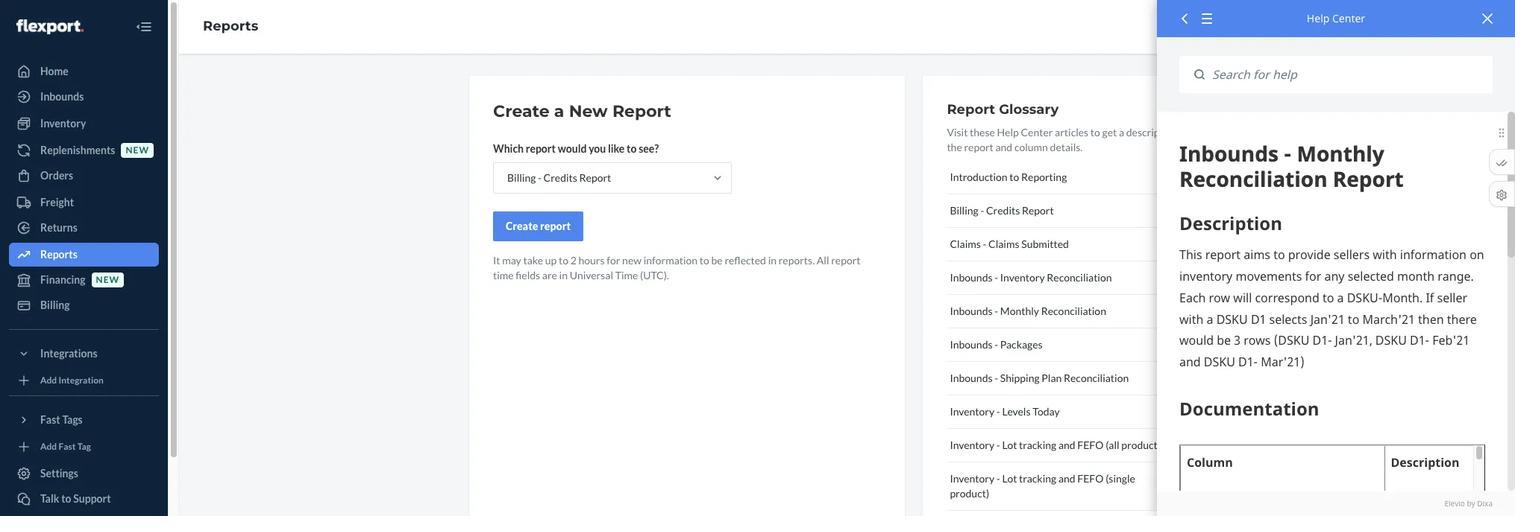 Task type: vqa. For each thing, say whether or not it's contained in the screenshot.
bottommost The "Wholesale Orders" link
no



Task type: describe. For each thing, give the bounding box(es) containing it.
fefo for (single
[[1077, 473, 1104, 486]]

inbounds for inbounds - inventory reconciliation
[[950, 272, 993, 284]]

1 vertical spatial fast
[[59, 442, 76, 453]]

to right talk
[[61, 493, 71, 506]]

inventory for inventory - levels today
[[950, 406, 995, 419]]

lot for inventory - lot tracking and fefo (all products)
[[1002, 439, 1017, 452]]

these
[[970, 126, 995, 139]]

reports.
[[779, 254, 815, 267]]

inbounds - monthly reconciliation
[[950, 305, 1106, 318]]

report inside visit these help center articles to get a description of the report and column details.
[[964, 141, 994, 154]]

report up these
[[947, 101, 995, 118]]

introduction to reporting
[[950, 171, 1067, 184]]

report glossary
[[947, 101, 1059, 118]]

settings link
[[9, 463, 159, 486]]

add integration
[[40, 376, 104, 387]]

1 horizontal spatial billing
[[507, 172, 536, 184]]

tags
[[62, 414, 83, 427]]

0 vertical spatial in
[[768, 254, 777, 267]]

2
[[570, 254, 577, 267]]

- for inbounds - shipping plan reconciliation button on the right bottom of page
[[995, 372, 998, 385]]

(all
[[1106, 439, 1120, 452]]

inventory link
[[9, 112, 159, 136]]

to left be
[[700, 254, 709, 267]]

and inside visit these help center articles to get a description of the report and column details.
[[996, 141, 1013, 154]]

inbounds - shipping plan reconciliation button
[[947, 363, 1190, 396]]

create a new report
[[493, 101, 671, 122]]

details.
[[1050, 141, 1083, 154]]

reflected
[[725, 254, 766, 267]]

elevio by dixa link
[[1179, 499, 1493, 510]]

take
[[523, 254, 543, 267]]

submitted
[[1021, 238, 1069, 251]]

to left 2
[[559, 254, 568, 267]]

new inside it may take up to 2 hours for new information to be reflected in reports. all report time fields are in universal time (utc).
[[622, 254, 642, 267]]

inventory - lot tracking and fefo (single product)
[[950, 473, 1135, 501]]

1 horizontal spatial center
[[1332, 11, 1365, 25]]

report down you
[[579, 172, 611, 184]]

packages
[[1000, 339, 1043, 351]]

inbounds for inbounds
[[40, 90, 84, 103]]

freight link
[[9, 191, 159, 215]]

up
[[545, 254, 557, 267]]

tag
[[77, 442, 91, 453]]

report inside it may take up to 2 hours for new information to be reflected in reports. all report time fields are in universal time (utc).
[[831, 254, 861, 267]]

inbounds - packages button
[[947, 329, 1190, 363]]

fields
[[516, 269, 540, 282]]

introduction
[[950, 171, 1008, 184]]

- for inbounds - monthly reconciliation button
[[995, 305, 998, 318]]

home
[[40, 65, 69, 78]]

reporting
[[1021, 171, 1067, 184]]

a inside visit these help center articles to get a description of the report and column details.
[[1119, 126, 1124, 139]]

it may take up to 2 hours for new information to be reflected in reports. all report time fields are in universal time (utc).
[[493, 254, 861, 282]]

visit
[[947, 126, 968, 139]]

see?
[[639, 142, 659, 155]]

integrations button
[[9, 342, 159, 366]]

0 vertical spatial billing - credits report
[[507, 172, 611, 184]]

inventory for inventory - lot tracking and fefo (single product)
[[950, 473, 995, 486]]

today
[[1033, 406, 1060, 419]]

the
[[947, 141, 962, 154]]

plan
[[1042, 372, 1062, 385]]

inbounds - inventory reconciliation button
[[947, 262, 1190, 295]]

hours
[[579, 254, 605, 267]]

column
[[1015, 141, 1048, 154]]

talk to support button
[[9, 488, 159, 512]]

inbounds for inbounds - shipping plan reconciliation
[[950, 372, 993, 385]]

2 vertical spatial billing
[[40, 299, 70, 312]]

billing - credits report inside button
[[950, 204, 1054, 217]]

introduction to reporting button
[[947, 161, 1190, 195]]

add integration link
[[9, 372, 159, 390]]

integration
[[59, 376, 104, 387]]

are
[[542, 269, 557, 282]]

fast inside dropdown button
[[40, 414, 60, 427]]

credits inside button
[[986, 204, 1020, 217]]

monthly
[[1000, 305, 1039, 318]]

inventory - lot tracking and fefo (all products)
[[950, 439, 1165, 452]]

would
[[558, 142, 587, 155]]

inventory - lot tracking and fefo (all products) button
[[947, 430, 1190, 463]]

product)
[[950, 488, 989, 501]]

which report would you like to see?
[[493, 142, 659, 155]]

reconciliation inside button
[[1064, 372, 1129, 385]]

- for inbounds - packages button
[[995, 339, 998, 351]]

it
[[493, 254, 500, 267]]

levels
[[1002, 406, 1031, 419]]

support
[[73, 493, 111, 506]]

lot for inventory - lot tracking and fefo (single product)
[[1002, 473, 1017, 486]]

and for inventory - lot tracking and fefo (single product)
[[1059, 473, 1075, 486]]

claims - claims submitted button
[[947, 228, 1190, 262]]

talk to support
[[40, 493, 111, 506]]

claims - claims submitted
[[950, 238, 1069, 251]]

- for inventory - lot tracking and fefo (all products) button
[[997, 439, 1000, 452]]

settings
[[40, 468, 78, 480]]

dixa
[[1477, 499, 1493, 509]]

- for inventory - levels today button
[[997, 406, 1000, 419]]

(utc).
[[640, 269, 669, 282]]

new
[[569, 101, 608, 122]]

which
[[493, 142, 524, 155]]

financing
[[40, 274, 85, 286]]

by
[[1467, 499, 1475, 509]]

time
[[615, 269, 638, 282]]

like
[[608, 142, 625, 155]]

elevio by dixa
[[1445, 499, 1493, 509]]

billing inside button
[[950, 204, 979, 217]]

- for inbounds - inventory reconciliation button
[[995, 272, 998, 284]]

elevio
[[1445, 499, 1465, 509]]

freight
[[40, 196, 74, 209]]

create for create report
[[506, 220, 538, 233]]

get
[[1102, 126, 1117, 139]]



Task type: locate. For each thing, give the bounding box(es) containing it.
and left column on the right top of page
[[996, 141, 1013, 154]]

new up orders link
[[126, 145, 149, 156]]

1 vertical spatial billing - credits report
[[950, 204, 1054, 217]]

and down inventory - levels today button
[[1059, 439, 1075, 452]]

credits down the would
[[544, 172, 577, 184]]

glossary
[[999, 101, 1059, 118]]

report up "up"
[[540, 220, 571, 233]]

inventory - levels today button
[[947, 396, 1190, 430]]

fefo inside inventory - lot tracking and fefo (single product)
[[1077, 473, 1104, 486]]

0 horizontal spatial billing - credits report
[[507, 172, 611, 184]]

billing - credits report
[[507, 172, 611, 184], [950, 204, 1054, 217]]

2 lot from the top
[[1002, 473, 1017, 486]]

2 vertical spatial reconciliation
[[1064, 372, 1129, 385]]

a left new
[[554, 101, 564, 122]]

1 claims from the left
[[950, 238, 981, 251]]

center up column on the right top of page
[[1021, 126, 1053, 139]]

- inside inventory - lot tracking and fefo (single product)
[[997, 473, 1000, 486]]

of
[[1180, 126, 1189, 139]]

tracking down inventory - lot tracking and fefo (all products)
[[1019, 473, 1057, 486]]

replenishments
[[40, 144, 115, 157]]

(single
[[1106, 473, 1135, 486]]

shipping
[[1000, 372, 1040, 385]]

1 horizontal spatial help
[[1307, 11, 1330, 25]]

2 tracking from the top
[[1019, 473, 1057, 486]]

for
[[607, 254, 620, 267]]

1 horizontal spatial claims
[[989, 238, 1019, 251]]

report
[[964, 141, 994, 154], [526, 142, 556, 155], [540, 220, 571, 233], [831, 254, 861, 267]]

1 horizontal spatial new
[[126, 145, 149, 156]]

fast tags
[[40, 414, 83, 427]]

report inside button
[[1022, 204, 1054, 217]]

you
[[589, 142, 606, 155]]

claims down introduction on the right
[[950, 238, 981, 251]]

inventory for inventory - lot tracking and fefo (all products)
[[950, 439, 995, 452]]

report down reporting
[[1022, 204, 1054, 217]]

1 horizontal spatial credits
[[986, 204, 1020, 217]]

- inside inventory - lot tracking and fefo (all products) button
[[997, 439, 1000, 452]]

and
[[996, 141, 1013, 154], [1059, 439, 1075, 452], [1059, 473, 1075, 486]]

0 vertical spatial fefo
[[1077, 439, 1104, 452]]

new up time
[[622, 254, 642, 267]]

1 vertical spatial billing
[[950, 204, 979, 217]]

- for inventory - lot tracking and fefo (single product) button
[[997, 473, 1000, 486]]

1 vertical spatial center
[[1021, 126, 1053, 139]]

in
[[768, 254, 777, 267], [559, 269, 568, 282]]

inbounds
[[40, 90, 84, 103], [950, 272, 993, 284], [950, 305, 993, 318], [950, 339, 993, 351], [950, 372, 993, 385]]

0 vertical spatial help
[[1307, 11, 1330, 25]]

fast left tag
[[59, 442, 76, 453]]

in right are
[[559, 269, 568, 282]]

in left reports.
[[768, 254, 777, 267]]

1 tracking from the top
[[1019, 439, 1057, 452]]

inventory
[[40, 117, 86, 130], [1000, 272, 1045, 284], [950, 406, 995, 419], [950, 439, 995, 452], [950, 473, 995, 486]]

inventory for inventory
[[40, 117, 86, 130]]

inbounds down the inbounds - packages
[[950, 372, 993, 385]]

inventory inside button
[[1000, 272, 1045, 284]]

tracking down today
[[1019, 439, 1057, 452]]

0 vertical spatial reports link
[[203, 18, 258, 34]]

1 vertical spatial reconciliation
[[1041, 305, 1106, 318]]

2 vertical spatial new
[[96, 275, 119, 286]]

0 vertical spatial billing
[[507, 172, 536, 184]]

2 add from the top
[[40, 442, 57, 453]]

to left reporting
[[1010, 171, 1019, 184]]

inventory inside inventory - lot tracking and fefo (single product)
[[950, 473, 995, 486]]

report up see?
[[612, 101, 671, 122]]

inbounds up the inbounds - packages
[[950, 305, 993, 318]]

create up the which
[[493, 101, 550, 122]]

0 vertical spatial new
[[126, 145, 149, 156]]

help down the 'report glossary'
[[997, 126, 1019, 139]]

integrations
[[40, 348, 97, 360]]

add fast tag link
[[9, 439, 159, 457]]

billing link
[[9, 294, 159, 318]]

inventory - levels today
[[950, 406, 1060, 419]]

inventory - lot tracking and fefo (single product) button
[[947, 463, 1190, 512]]

new
[[126, 145, 149, 156], [622, 254, 642, 267], [96, 275, 119, 286]]

2 horizontal spatial billing
[[950, 204, 979, 217]]

create report button
[[493, 212, 583, 242]]

center inside visit these help center articles to get a description of the report and column details.
[[1021, 126, 1053, 139]]

billing - credits report down the would
[[507, 172, 611, 184]]

0 horizontal spatial reports
[[40, 248, 77, 261]]

fast tags button
[[9, 409, 159, 433]]

billing down the which
[[507, 172, 536, 184]]

0 horizontal spatial help
[[997, 126, 1019, 139]]

reports link
[[203, 18, 258, 34], [9, 243, 159, 267]]

- for billing - credits report button
[[981, 204, 984, 217]]

tracking for (single
[[1019, 473, 1057, 486]]

- for claims - claims submitted button
[[983, 238, 987, 251]]

lot inside inventory - lot tracking and fefo (single product)
[[1002, 473, 1017, 486]]

reconciliation for inbounds - monthly reconciliation
[[1041, 305, 1106, 318]]

2 vertical spatial and
[[1059, 473, 1075, 486]]

1 vertical spatial a
[[1119, 126, 1124, 139]]

- inside inventory - levels today button
[[997, 406, 1000, 419]]

articles
[[1055, 126, 1089, 139]]

and inside inventory - lot tracking and fefo (single product)
[[1059, 473, 1075, 486]]

inbounds - packages
[[950, 339, 1043, 351]]

- inside inbounds - packages button
[[995, 339, 998, 351]]

time
[[493, 269, 514, 282]]

returns
[[40, 222, 77, 234]]

description
[[1126, 126, 1178, 139]]

fast left tags
[[40, 414, 60, 427]]

report right the all
[[831, 254, 861, 267]]

billing - credits report button
[[947, 195, 1190, 228]]

1 horizontal spatial reports link
[[203, 18, 258, 34]]

0 horizontal spatial claims
[[950, 238, 981, 251]]

1 vertical spatial new
[[622, 254, 642, 267]]

inbounds - monthly reconciliation button
[[947, 295, 1190, 329]]

0 vertical spatial credits
[[544, 172, 577, 184]]

1 vertical spatial create
[[506, 220, 538, 233]]

1 vertical spatial reports
[[40, 248, 77, 261]]

billing down introduction on the right
[[950, 204, 979, 217]]

1 horizontal spatial reports
[[203, 18, 258, 34]]

billing - credits report down introduction to reporting
[[950, 204, 1054, 217]]

billing
[[507, 172, 536, 184], [950, 204, 979, 217], [40, 299, 70, 312]]

create up the "may"
[[506, 220, 538, 233]]

new for replenishments
[[126, 145, 149, 156]]

fefo left '(all'
[[1077, 439, 1104, 452]]

- inside billing - credits report button
[[981, 204, 984, 217]]

-
[[538, 172, 542, 184], [981, 204, 984, 217], [983, 238, 987, 251], [995, 272, 998, 284], [995, 305, 998, 318], [995, 339, 998, 351], [995, 372, 998, 385], [997, 406, 1000, 419], [997, 439, 1000, 452], [997, 473, 1000, 486]]

add up settings
[[40, 442, 57, 453]]

inbounds for inbounds - packages
[[950, 339, 993, 351]]

help
[[1307, 11, 1330, 25], [997, 126, 1019, 139]]

add left "integration"
[[40, 376, 57, 387]]

inventory left levels
[[950, 406, 995, 419]]

close navigation image
[[135, 18, 153, 36]]

inbounds inside button
[[950, 372, 993, 385]]

1 horizontal spatial a
[[1119, 126, 1124, 139]]

inventory up monthly
[[1000, 272, 1045, 284]]

inventory down the inventory - levels today
[[950, 439, 995, 452]]

claims left submitted
[[989, 238, 1019, 251]]

2 claims from the left
[[989, 238, 1019, 251]]

inbounds - shipping plan reconciliation
[[950, 372, 1129, 385]]

0 vertical spatial add
[[40, 376, 57, 387]]

all
[[817, 254, 829, 267]]

0 vertical spatial and
[[996, 141, 1013, 154]]

0 horizontal spatial center
[[1021, 126, 1053, 139]]

help inside visit these help center articles to get a description of the report and column details.
[[997, 126, 1019, 139]]

returns link
[[9, 216, 159, 240]]

inventory up 'replenishments'
[[40, 117, 86, 130]]

flexport logo image
[[16, 19, 83, 34]]

create for create a new report
[[493, 101, 550, 122]]

reconciliation for inbounds - inventory reconciliation
[[1047, 272, 1112, 284]]

1 add from the top
[[40, 376, 57, 387]]

0 horizontal spatial credits
[[544, 172, 577, 184]]

1 vertical spatial and
[[1059, 439, 1075, 452]]

1 horizontal spatial billing - credits report
[[950, 204, 1054, 217]]

home link
[[9, 60, 159, 84]]

help up search 'search field'
[[1307, 11, 1330, 25]]

1 vertical spatial help
[[997, 126, 1019, 139]]

universal
[[570, 269, 613, 282]]

1 vertical spatial credits
[[986, 204, 1020, 217]]

center up search 'search field'
[[1332, 11, 1365, 25]]

0 horizontal spatial new
[[96, 275, 119, 286]]

2 fefo from the top
[[1077, 473, 1104, 486]]

fefo left (single
[[1077, 473, 1104, 486]]

to left get
[[1091, 126, 1100, 139]]

1 lot from the top
[[1002, 439, 1017, 452]]

1 vertical spatial add
[[40, 442, 57, 453]]

information
[[644, 254, 698, 267]]

reconciliation down inbounds - inventory reconciliation button
[[1041, 305, 1106, 318]]

1 vertical spatial in
[[559, 269, 568, 282]]

to inside visit these help center articles to get a description of the report and column details.
[[1091, 126, 1100, 139]]

add fast tag
[[40, 442, 91, 453]]

inventory up product)
[[950, 473, 995, 486]]

reconciliation down inbounds - packages button
[[1064, 372, 1129, 385]]

visit these help center articles to get a description of the report and column details.
[[947, 126, 1189, 154]]

- inside inbounds - inventory reconciliation button
[[995, 272, 998, 284]]

0 horizontal spatial in
[[559, 269, 568, 282]]

- inside inbounds - shipping plan reconciliation button
[[995, 372, 998, 385]]

credits down introduction to reporting
[[986, 204, 1020, 217]]

and down inventory - lot tracking and fefo (all products) button
[[1059, 473, 1075, 486]]

to
[[1091, 126, 1100, 139], [627, 142, 637, 155], [1010, 171, 1019, 184], [559, 254, 568, 267], [700, 254, 709, 267], [61, 493, 71, 506]]

report left the would
[[526, 142, 556, 155]]

- inside claims - claims submitted button
[[983, 238, 987, 251]]

0 vertical spatial create
[[493, 101, 550, 122]]

may
[[502, 254, 521, 267]]

products)
[[1121, 439, 1165, 452]]

tracking inside inventory - lot tracking and fefo (single product)
[[1019, 473, 1057, 486]]

add for add fast tag
[[40, 442, 57, 453]]

lot down the inventory - levels today
[[1002, 439, 1017, 452]]

0 horizontal spatial billing
[[40, 299, 70, 312]]

new for financing
[[96, 275, 119, 286]]

1 vertical spatial tracking
[[1019, 473, 1057, 486]]

report down these
[[964, 141, 994, 154]]

0 vertical spatial reconciliation
[[1047, 272, 1112, 284]]

lot down inventory - lot tracking and fefo (all products)
[[1002, 473, 1017, 486]]

talk
[[40, 493, 59, 506]]

add for add integration
[[40, 376, 57, 387]]

- inside inbounds - monthly reconciliation button
[[995, 305, 998, 318]]

report inside button
[[540, 220, 571, 233]]

1 vertical spatial reports link
[[9, 243, 159, 267]]

0 vertical spatial tracking
[[1019, 439, 1057, 452]]

be
[[711, 254, 723, 267]]

center
[[1332, 11, 1365, 25], [1021, 126, 1053, 139]]

a right get
[[1119, 126, 1124, 139]]

inbounds - inventory reconciliation
[[950, 272, 1112, 284]]

0 vertical spatial reports
[[203, 18, 258, 34]]

orders link
[[9, 164, 159, 188]]

1 vertical spatial fefo
[[1077, 473, 1104, 486]]

new up billing link
[[96, 275, 119, 286]]

1 horizontal spatial in
[[768, 254, 777, 267]]

to right like
[[627, 142, 637, 155]]

2 horizontal spatial new
[[622, 254, 642, 267]]

0 vertical spatial lot
[[1002, 439, 1017, 452]]

Search search field
[[1205, 56, 1493, 94]]

reconciliation down claims - claims submitted button
[[1047, 272, 1112, 284]]

create report
[[506, 220, 571, 233]]

0 vertical spatial fast
[[40, 414, 60, 427]]

inbounds down home
[[40, 90, 84, 103]]

0 horizontal spatial reports link
[[9, 243, 159, 267]]

inbounds for inbounds - monthly reconciliation
[[950, 305, 993, 318]]

0 horizontal spatial a
[[554, 101, 564, 122]]

inbounds left packages
[[950, 339, 993, 351]]

1 vertical spatial lot
[[1002, 473, 1017, 486]]

0 vertical spatial center
[[1332, 11, 1365, 25]]

inbounds inside button
[[950, 272, 993, 284]]

and for inventory - lot tracking and fefo (all products)
[[1059, 439, 1075, 452]]

fefo for (all
[[1077, 439, 1104, 452]]

credits
[[544, 172, 577, 184], [986, 204, 1020, 217]]

create inside button
[[506, 220, 538, 233]]

inbounds down claims - claims submitted
[[950, 272, 993, 284]]

reconciliation inside button
[[1041, 305, 1106, 318]]

0 vertical spatial a
[[554, 101, 564, 122]]

1 fefo from the top
[[1077, 439, 1104, 452]]

billing down financing
[[40, 299, 70, 312]]

tracking for (all
[[1019, 439, 1057, 452]]

fast
[[40, 414, 60, 427], [59, 442, 76, 453]]

reconciliation inside button
[[1047, 272, 1112, 284]]



